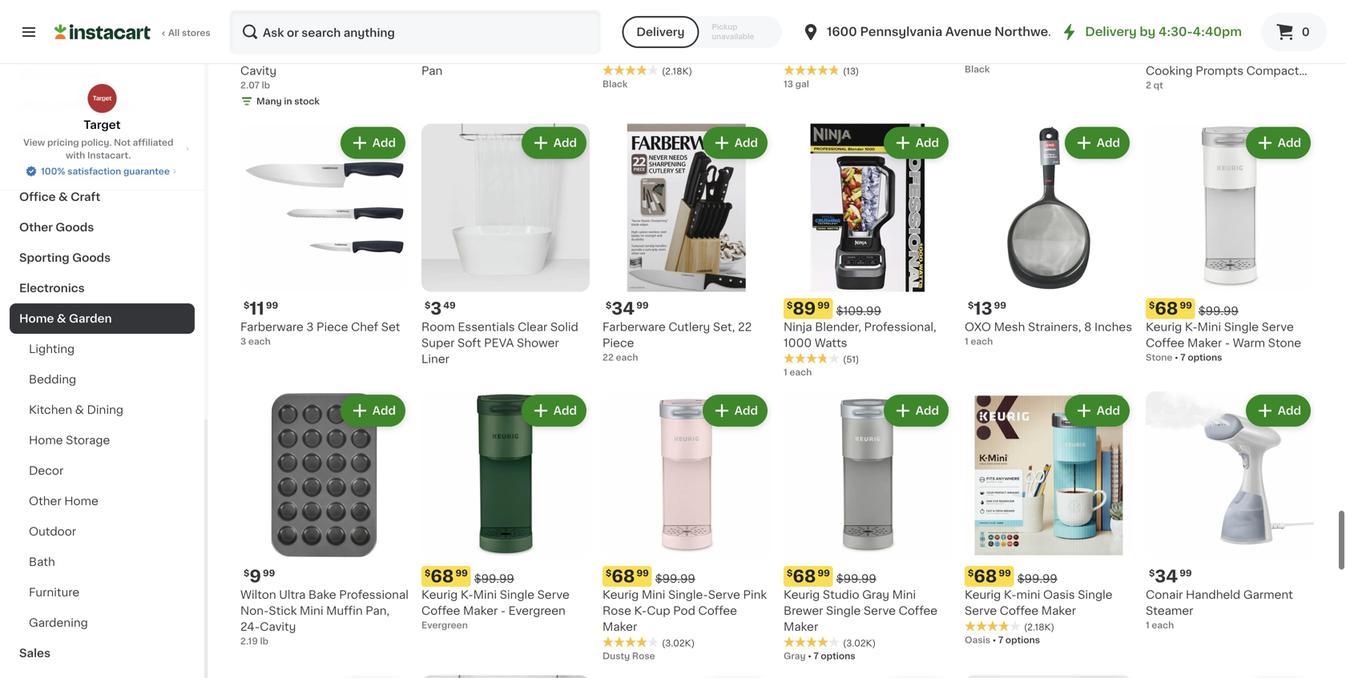 Task type: vqa. For each thing, say whether or not it's contained in the screenshot.
'Dr.' inside 149 Beats by Dr. Dre Beats Studio Buds Totally Wireless Noise Cancelling Earphones - White
no



Task type: describe. For each thing, give the bounding box(es) containing it.
farberware for $
[[240, 310, 304, 321]]

lb inside wilton ultra bake professional non-stick muffin pan, 12- cavity 2.07 lb
[[262, 69, 270, 78]]

add button for keurig studio gray mini brewer single serve coffee maker
[[885, 385, 947, 413]]

goods for sporting goods
[[72, 252, 111, 264]]

bath
[[29, 557, 55, 568]]

k- for keurig k-mini single serve coffee maker - evergreen evergreen
[[461, 578, 473, 589]]

home & garden
[[19, 313, 112, 325]]

1 vertical spatial 34
[[1155, 556, 1178, 573]]

other goods link
[[10, 212, 195, 243]]

e-
[[1037, 21, 1048, 32]]

2 vertical spatial 3
[[240, 325, 246, 334]]

add for keurig mini single-serve pink rose k-cup pod coffee maker
[[735, 393, 758, 405]]

add button for keurig k-mini single serve coffee maker - warm stone
[[1247, 117, 1309, 145]]

supplies
[[90, 100, 140, 111]]

$ inside $ 3 49
[[425, 289, 431, 298]]

1 vertical spatial gray
[[784, 640, 806, 649]]

$ 68 99 for keurig studio gray mini brewer single serve coffee maker
[[787, 556, 830, 573]]

sporting
[[19, 252, 69, 264]]

- for keurig k-mini single serve coffee maker - warm stone
[[1225, 326, 1230, 337]]

(2.18k) for serve
[[662, 55, 692, 64]]

super
[[421, 326, 455, 337]]

brewer
[[784, 594, 823, 605]]

delivery by 4:30-4:40pm
[[1085, 26, 1242, 38]]

bedding
[[29, 374, 76, 385]]

personal care
[[19, 70, 100, 81]]

13 for gal
[[784, 68, 793, 77]]

solid
[[550, 310, 578, 321]]

$ inside $ 89 99
[[787, 289, 793, 298]]

office & craft link
[[10, 182, 195, 212]]

$68.99 original price: $99.99 element for keurig k-mini single serve coffee maker - warm stone
[[1146, 286, 1314, 307]]

(13)
[[843, 55, 859, 64]]

dusty
[[603, 640, 630, 649]]

clear
[[518, 310, 547, 321]]

$ 89 99
[[787, 288, 830, 305]]

1000
[[784, 326, 812, 337]]

electronics
[[19, 283, 85, 294]]

$68.99 original price: $99.99 element for keurig k-mini oasis single serve coffee maker
[[965, 554, 1133, 575]]

gray • 7 options
[[784, 640, 855, 649]]

sparkling
[[1079, 21, 1131, 32]]

68 up 'black,' in the top left of the page
[[612, 0, 635, 17]]

1 inside conair handheld garment steamer 1 each
[[1146, 609, 1150, 618]]

stick inside 9 wilton ultra bake professional non-stick mini muffin pan, 24-cavity 2.19 lb
[[269, 594, 297, 605]]

pan
[[421, 53, 443, 65]]

avenue
[[945, 26, 992, 38]]

room
[[421, 310, 455, 321]]

13 for oxo
[[974, 288, 992, 305]]

$ 68 99 for keurig k-mini oasis single serve coffee maker
[[968, 556, 1011, 573]]

add button for oxo mesh strainers, 8 inches
[[1066, 117, 1128, 145]]

- inside brightroom swing top waste basket - white
[[825, 37, 830, 48]]

8"
[[487, 21, 500, 32]]

each down 1000
[[790, 356, 812, 365]]

2 vertical spatial home
[[64, 496, 98, 507]]

delivery for delivery
[[636, 26, 685, 38]]

1 vertical spatial evergreen
[[421, 609, 468, 618]]

0 horizontal spatial 22
[[603, 341, 614, 350]]

white
[[833, 37, 866, 48]]

piece inside farberware cutlery set, 22 piece 22 each
[[603, 326, 634, 337]]

steamer
[[1146, 594, 1193, 605]]

each inside farberware cutlery set, 22 piece 22 each
[[616, 341, 638, 350]]

& for home & garden
[[57, 313, 66, 325]]

99 inside $ 13 99
[[451, 1, 463, 10]]

add button for farberware 3 piece chef set
[[342, 117, 404, 145]]

99 up studio
[[818, 557, 830, 566]]

add for keurig studio gray mini brewer single serve coffee maker
[[916, 393, 939, 405]]

service type group
[[622, 16, 782, 48]]

pets
[[19, 161, 45, 172]]

$ 3 49
[[425, 288, 456, 305]]

other for other home
[[29, 496, 61, 507]]

delivery button
[[622, 16, 699, 48]]

product group containing 9
[[240, 380, 409, 636]]

peva
[[484, 326, 514, 337]]

single inside keurig k-mini oasis single serve coffee maker
[[1078, 578, 1113, 589]]

goods for other goods
[[56, 222, 94, 233]]

cup
[[647, 594, 670, 605]]

2 qt
[[1146, 69, 1163, 78]]

product group containing 11
[[240, 112, 409, 336]]

single inside keurig studio gray mini brewer single serve coffee maker
[[826, 594, 861, 605]]

target link
[[84, 83, 121, 133]]

professional,
[[864, 310, 936, 321]]

conair
[[1146, 578, 1183, 589]]

24-
[[240, 610, 260, 621]]

0 button
[[1261, 13, 1327, 51]]

bake inside wilton ultra bake professional non-stick muffin pan, 12- cavity 2.07 lb
[[308, 21, 336, 32]]

add for farberware 3 piece chef set
[[372, 125, 396, 137]]

single inside keurig k-mini single serve coffee maker - warm stone stone • 7 options
[[1224, 310, 1259, 321]]

instacart.
[[87, 151, 131, 160]]

keurig k-mini single serve coffee maker - evergreen evergreen
[[421, 578, 570, 618]]

$ 13 99
[[425, 0, 463, 17]]

muffin inside wilton ultra bake professional non-stick muffin pan, 12- cavity 2.07 lb
[[300, 37, 336, 48]]

1 each
[[784, 356, 812, 365]]

& for office & craft
[[58, 192, 68, 203]]

serve inside keurig k-mini single serve coffee maker - warm stone stone • 7 options
[[1262, 310, 1294, 321]]

add for keurig k-mini oasis single serve coffee maker
[[1097, 393, 1120, 405]]

2.19
[[240, 625, 258, 634]]

0 horizontal spatial oasis
[[965, 624, 990, 633]]

1600 pennsylvania avenue northwest button
[[801, 10, 1060, 54]]

farberware 8" black reliance aluminum nonstick frying pan
[[421, 21, 585, 65]]

& inside gourmia 10 one-touch cooking functions & guided cooking prompts compact digital air fryer
[[1254, 37, 1263, 48]]

farberware inside farberware 8" black reliance aluminum nonstick frying pan
[[421, 21, 485, 32]]

shower
[[517, 326, 559, 337]]

$68.99 original price: $99.99 element for keurig k-mini single serve coffee maker - evergreen
[[421, 554, 590, 575]]

sodastream e-terra sparkling water maker, black button
[[965, 0, 1133, 64]]

farberware cutlery set, 22 piece 22 each
[[603, 310, 752, 350]]

add for room essentials clear solid super soft peva shower liner
[[553, 125, 577, 137]]

mini inside keurig studio gray mini brewer single serve coffee maker
[[892, 578, 916, 589]]

$ 11 99
[[244, 288, 278, 305]]

99 inside $ 34 99
[[1180, 557, 1192, 566]]

cavity inside 9 wilton ultra bake professional non-stick mini muffin pan, 24-cavity 2.19 lb
[[260, 610, 296, 621]]

add for farberware cutlery set, 22 piece
[[735, 125, 758, 137]]

$39.99 original price: $57.99 element
[[1146, 0, 1314, 19]]

serve inside $ 68 99 $99.99 keurig mini single-serve pink rose k-cup pod coffee maker
[[708, 578, 740, 589]]

frying
[[534, 37, 569, 48]]

1 horizontal spatial rose
[[632, 640, 655, 649]]

keurig for keurig coffee maker, matte black, single serve
[[603, 21, 639, 32]]

serve inside keurig k-mini oasis single serve coffee maker
[[965, 594, 997, 605]]

$ inside $ 14 99
[[244, 1, 249, 10]]

7 for keurig studio gray mini brewer single serve coffee maker
[[814, 640, 819, 649]]

maker inside keurig studio gray mini brewer single serve coffee maker
[[784, 610, 818, 621]]

$ 68 99 $99.99 keurig mini single-serve pink rose k-cup pod coffee maker
[[603, 556, 767, 621]]

compact
[[1246, 53, 1299, 65]]

$99.99 for keurig k-mini single serve coffee maker - evergreen
[[474, 562, 514, 573]]

maker inside keurig k-mini single serve coffee maker - evergreen evergreen
[[463, 594, 498, 605]]

$ 68 99 for keurig k-mini single serve coffee maker - evergreen
[[425, 556, 468, 573]]

inches
[[1095, 310, 1132, 321]]

black inside farberware 8" black reliance aluminum nonstick frying pan
[[503, 21, 534, 32]]

68 inside $ 68 99 $99.99 keurig mini single-serve pink rose k-cup pod coffee maker
[[612, 556, 635, 573]]

7 for keurig k-mini oasis single serve coffee maker
[[998, 624, 1003, 633]]

& for kitchen & dining
[[75, 405, 84, 416]]

non- inside wilton ultra bake professional non-stick muffin pan, 12- cavity 2.07 lb
[[240, 37, 269, 48]]

warm
[[1233, 326, 1265, 337]]

coffee inside $ 68 99 $99.99 keurig mini single-serve pink rose k-cup pod coffee maker
[[698, 594, 737, 605]]

keurig inside $ 68 99 $99.99 keurig mini single-serve pink rose k-cup pod coffee maker
[[603, 578, 639, 589]]

2 vertical spatial black
[[603, 68, 628, 77]]

0 horizontal spatial stone
[[1146, 341, 1173, 350]]

soft
[[458, 326, 481, 337]]

wilton inside 9 wilton ultra bake professional non-stick mini muffin pan, 24-cavity 2.19 lb
[[240, 578, 276, 589]]

- for keurig k-mini single serve coffee maker - evergreen
[[501, 594, 506, 605]]

sodastream e-terra sparkling water maker, black
[[965, 21, 1131, 48]]

& for party & gift supplies
[[53, 100, 63, 111]]

ultra inside 9 wilton ultra bake professional non-stick mini muffin pan, 24-cavity 2.19 lb
[[279, 578, 306, 589]]

add for ninja blender, professional, 1000 watts
[[916, 125, 939, 137]]

professional inside wilton ultra bake professional non-stick muffin pan, 12- cavity 2.07 lb
[[339, 21, 409, 32]]

care
[[73, 70, 100, 81]]

options for keurig k-mini oasis single serve coffee maker
[[1006, 624, 1040, 633]]

serve inside keurig studio gray mini brewer single serve coffee maker
[[864, 594, 896, 605]]

4:40pm
[[1193, 26, 1242, 38]]

lighting
[[29, 344, 75, 355]]

99 inside $ 11 99
[[266, 289, 278, 298]]

maker inside keurig k-mini oasis single serve coffee maker
[[1041, 594, 1076, 605]]

view pricing policy. not affiliated with instacart.
[[23, 138, 173, 160]]

affiliated
[[133, 138, 173, 147]]

other for other goods
[[19, 222, 53, 233]]

maker inside keurig k-mini single serve coffee maker - warm stone stone • 7 options
[[1188, 326, 1222, 337]]

product group containing 3
[[421, 112, 590, 355]]

pink
[[743, 578, 767, 589]]

sales link
[[10, 639, 195, 669]]

$ inside $ 11 99
[[244, 289, 249, 298]]

air
[[1185, 69, 1200, 81]]

maker, inside sodastream e-terra sparkling water maker, black
[[1001, 37, 1038, 48]]

coffee inside keurig k-mini oasis single serve coffee maker
[[1000, 594, 1039, 605]]

dusty rose
[[603, 640, 655, 649]]

coffee inside keurig studio gray mini brewer single serve coffee maker
[[899, 594, 938, 605]]

100%
[[41, 167, 65, 176]]

home storage link
[[10, 425, 195, 456]]

99 up keurig k-mini oasis single serve coffee maker
[[999, 557, 1011, 566]]

single-
[[668, 578, 708, 589]]

9 wilton ultra bake professional non-stick mini muffin pan, 24-cavity 2.19 lb
[[240, 556, 409, 634]]

single inside keurig coffee maker, matte black, single serve
[[639, 37, 674, 48]]

1 horizontal spatial stone
[[1268, 326, 1301, 337]]

all stores
[[168, 28, 210, 37]]

fryer
[[1203, 69, 1232, 81]]

in
[[284, 85, 292, 94]]

68 for keurig k-mini single serve coffee maker - warm stone
[[1155, 288, 1178, 305]]

pennsylvania
[[860, 26, 943, 38]]

coffee inside keurig k-mini single serve coffee maker - evergreen evergreen
[[421, 594, 460, 605]]

watts
[[815, 326, 847, 337]]

outdoor
[[29, 526, 76, 538]]

• for keurig k-mini oasis single serve coffee maker
[[993, 624, 996, 633]]

7 inside keurig k-mini single serve coffee maker - warm stone stone • 7 options
[[1180, 341, 1186, 350]]

$ inside $ 34 99
[[1149, 557, 1155, 566]]

guarantee
[[123, 167, 170, 176]]

11
[[249, 288, 264, 305]]

maker inside $ 68 99 $99.99 keurig mini single-serve pink rose k-cup pod coffee maker
[[603, 610, 637, 621]]

$99.99 inside $ 68 99 $99.99 keurig mini single-serve pink rose k-cup pod coffee maker
[[655, 562, 695, 573]]

home storage
[[29, 435, 110, 446]]



Task type: locate. For each thing, give the bounding box(es) containing it.
$89.99 original price: $109.99 element
[[784, 286, 952, 307]]

add button for conair handheld garment steamer
[[1247, 385, 1309, 413]]

1 cooking from the top
[[1146, 37, 1193, 48]]

22 right set,
[[738, 310, 752, 321]]

personal
[[19, 70, 70, 81]]

k- inside $ 68 99 $99.99 keurig mini single-serve pink rose k-cup pod coffee maker
[[634, 594, 647, 605]]

1 inside 13 oxo mesh strainers, 8 inches 1 each
[[965, 325, 968, 334]]

0 vertical spatial 3
[[431, 288, 442, 305]]

3 left chef
[[306, 310, 314, 321]]

add for keurig k-mini single serve coffee maker - evergreen
[[553, 393, 577, 405]]

68 for keurig k-mini single serve coffee maker - evergreen
[[431, 556, 454, 573]]

other goods
[[19, 222, 94, 233]]

add button for room essentials clear solid super soft peva shower liner
[[523, 117, 585, 145]]

7
[[1180, 341, 1186, 350], [998, 624, 1003, 633], [814, 640, 819, 649]]

0 vertical spatial bake
[[308, 21, 336, 32]]

1 vertical spatial black
[[1040, 37, 1071, 48]]

$68.99 original price: $99.99 element
[[603, 0, 771, 19], [1146, 286, 1314, 307], [421, 554, 590, 575], [603, 554, 771, 575], [784, 554, 952, 575], [965, 554, 1133, 575]]

instacart logo image
[[54, 22, 151, 42]]

lb right 2.19
[[260, 625, 269, 634]]

2 vertical spatial options
[[821, 640, 855, 649]]

cooking up digital
[[1146, 53, 1193, 65]]

0 horizontal spatial 7
[[814, 640, 819, 649]]

maker, down sodastream
[[1001, 37, 1038, 48]]

2 horizontal spatial 7
[[1180, 341, 1186, 350]]

ninja blender, professional, 1000 watts
[[784, 310, 936, 337]]

$99.99 up mini
[[1017, 562, 1058, 573]]

$ 34 99
[[1149, 556, 1192, 573]]

serve inside keurig coffee maker, matte black, single serve
[[677, 37, 709, 48]]

$68.99 original price: $99.99 element up mini
[[965, 554, 1133, 575]]

stick
[[269, 37, 297, 48], [269, 594, 297, 605]]

single inside keurig k-mini single serve coffee maker - evergreen evergreen
[[500, 578, 534, 589]]

coffee inside keurig k-mini single serve coffee maker - warm stone stone • 7 options
[[1146, 326, 1185, 337]]

1 vertical spatial stick
[[269, 594, 297, 605]]

k- for keurig k-mini single serve coffee maker - warm stone stone • 7 options
[[1185, 310, 1198, 321]]

gray inside keurig studio gray mini brewer single serve coffee maker
[[862, 578, 889, 589]]

kitchen & dining link
[[10, 395, 195, 425]]

1 vertical spatial 7
[[998, 624, 1003, 633]]

1 professional from the top
[[339, 21, 409, 32]]

68 for keurig k-mini oasis single serve coffee maker
[[974, 556, 997, 573]]

0 horizontal spatial •
[[808, 640, 812, 649]]

99 up keurig k-mini single serve coffee maker - warm stone stone • 7 options
[[1180, 289, 1192, 298]]

0 horizontal spatial gray
[[784, 640, 806, 649]]

0 horizontal spatial -
[[501, 594, 506, 605]]

99 up keurig k-mini single serve coffee maker - evergreen evergreen
[[455, 557, 468, 566]]

bedding link
[[10, 365, 195, 395]]

other down decor
[[29, 496, 61, 507]]

99 up cup in the bottom of the page
[[637, 557, 649, 566]]

1 vertical spatial 22
[[603, 341, 614, 350]]

1 ultra from the top
[[279, 21, 306, 32]]

add button for ninja blender, professional, 1000 watts
[[885, 117, 947, 145]]

home for home storage
[[29, 435, 63, 446]]

0 vertical spatial muffin
[[300, 37, 336, 48]]

rose right dusty
[[632, 640, 655, 649]]

13 oxo mesh strainers, 8 inches 1 each
[[965, 288, 1132, 334]]

delivery inside button
[[636, 26, 685, 38]]

product group
[[240, 112, 409, 336], [421, 112, 590, 355], [603, 112, 771, 352], [784, 112, 952, 367], [965, 112, 1133, 336], [1146, 112, 1314, 352], [240, 380, 409, 636], [421, 380, 590, 620], [603, 380, 771, 651], [784, 380, 952, 651], [965, 380, 1133, 635], [1146, 380, 1314, 620], [240, 664, 409, 679], [421, 664, 590, 679], [603, 664, 771, 679], [784, 664, 952, 679], [965, 664, 1133, 679], [1146, 664, 1314, 679]]

& left craft at the left top of page
[[58, 192, 68, 203]]

$68.99 original price: $99.99 element up keurig k-mini single serve coffee maker - evergreen evergreen
[[421, 554, 590, 575]]

digital
[[1146, 69, 1182, 81]]

2 horizontal spatial 3
[[431, 288, 442, 305]]

0 vertical spatial •
[[1175, 341, 1178, 350]]

1 vertical spatial 1
[[784, 356, 787, 365]]

68 up brewer
[[793, 556, 816, 573]]

add for oxo mesh strainers, 8 inches
[[1097, 125, 1120, 137]]

0 horizontal spatial 3
[[240, 325, 246, 334]]

Search field
[[231, 11, 600, 53]]

2 non- from the top
[[240, 594, 269, 605]]

1 horizontal spatial (2.18k)
[[1024, 611, 1055, 620]]

14
[[249, 0, 269, 17]]

& down "touch"
[[1254, 37, 1263, 48]]

oasis down keurig k-mini oasis single serve coffee maker
[[965, 624, 990, 633]]

1 vertical spatial non-
[[240, 594, 269, 605]]

storage
[[66, 435, 110, 446]]

$99.99 up keurig coffee maker, matte black, single serve
[[655, 5, 695, 16]]

basket
[[784, 37, 822, 48]]

22
[[738, 310, 752, 321], [603, 341, 614, 350]]

3 left 49
[[431, 288, 442, 305]]

1 vertical spatial home
[[29, 435, 63, 446]]

3 for farberware 3 piece chef set
[[306, 310, 314, 321]]

$ inside $ 68 99 $99.99 keurig mini single-serve pink rose k-cup pod coffee maker
[[606, 557, 612, 566]]

0 horizontal spatial rose
[[603, 594, 631, 605]]

coffee inside keurig coffee maker, matte black, single serve
[[642, 21, 681, 32]]

all stores link
[[54, 10, 212, 54]]

2 bake from the top
[[308, 578, 336, 589]]

1 vertical spatial (2.18k)
[[1024, 611, 1055, 620]]

1 vertical spatial wilton
[[240, 578, 276, 589]]

home up outdoor link
[[64, 496, 98, 507]]

1 horizontal spatial black
[[603, 68, 628, 77]]

farberware for 34
[[603, 310, 666, 321]]

0 vertical spatial (2.18k)
[[662, 55, 692, 64]]

10
[[1197, 21, 1209, 32]]

$68.99 original price: $99.99 element up keurig coffee maker, matte black, single serve
[[603, 0, 771, 19]]

0 vertical spatial maker,
[[683, 21, 720, 32]]

1 vertical spatial maker,
[[1001, 37, 1038, 48]]

each down 'steamer'
[[1152, 609, 1174, 618]]

2 horizontal spatial -
[[1225, 326, 1230, 337]]

0 horizontal spatial 13
[[431, 0, 449, 17]]

1 non- from the top
[[240, 37, 269, 48]]

options inside keurig k-mini single serve coffee maker - warm stone stone • 7 options
[[1188, 341, 1222, 350]]

0 vertical spatial -
[[825, 37, 830, 48]]

13 up "oxo"
[[974, 288, 992, 305]]

brightroom swing top waste basket - white
[[784, 21, 945, 48]]

99 right 89
[[818, 289, 830, 298]]

0 horizontal spatial farberware
[[240, 310, 304, 321]]

black
[[503, 21, 534, 32], [1040, 37, 1071, 48], [603, 68, 628, 77]]

1 horizontal spatial evergreen
[[509, 594, 566, 605]]

ultra inside wilton ultra bake professional non-stick muffin pan, 12- cavity 2.07 lb
[[279, 21, 306, 32]]

1 horizontal spatial 7
[[998, 624, 1003, 633]]

1 vertical spatial oasis
[[965, 624, 990, 633]]

piece
[[317, 310, 348, 321], [603, 326, 634, 337]]

functions
[[1196, 37, 1251, 48]]

set
[[381, 310, 400, 321]]

essentials
[[458, 310, 515, 321]]

2 vertical spatial 7
[[814, 640, 819, 649]]

gray down brewer
[[784, 640, 806, 649]]

99 inside $ 14 99
[[270, 1, 283, 10]]

black up "nonstick"
[[503, 21, 534, 32]]

mesh
[[994, 310, 1025, 321]]

2 horizontal spatial options
[[1188, 341, 1222, 350]]

farberware inside farberware cutlery set, 22 piece 22 each
[[603, 310, 666, 321]]

12-
[[366, 37, 382, 48]]

1 vertical spatial 13
[[784, 68, 793, 77]]

piece left chef
[[317, 310, 348, 321]]

cavity down the 9 on the left of page
[[260, 610, 296, 621]]

0 vertical spatial evergreen
[[509, 594, 566, 605]]

lb right 2.07
[[262, 69, 270, 78]]

99 inside $ 89 99
[[818, 289, 830, 298]]

farberware inside farberware 3 piece chef set 3 each
[[240, 310, 304, 321]]

$ 14 99
[[244, 0, 283, 17]]

68 up dusty rose
[[612, 556, 635, 573]]

farberware down $ 11 99 at the left top of page
[[240, 310, 304, 321]]

k- inside keurig k-mini single serve coffee maker - evergreen evergreen
[[461, 578, 473, 589]]

keurig for keurig studio gray mini brewer single serve coffee maker
[[784, 578, 820, 589]]

handheld
[[1186, 578, 1241, 589]]

keurig studio gray mini brewer single serve coffee maker
[[784, 578, 938, 621]]

by
[[1140, 26, 1156, 38]]

99 inside $ 68 99 $99.99 keurig mini single-serve pink rose k-cup pod coffee maker
[[637, 557, 649, 566]]

0 vertical spatial goods
[[56, 222, 94, 233]]

view pricing policy. not affiliated with instacart. link
[[13, 136, 192, 162]]

brightroom
[[784, 21, 847, 32]]

bake inside 9 wilton ultra bake professional non-stick mini muffin pan, 24-cavity 2.19 lb
[[308, 578, 336, 589]]

0 vertical spatial 7
[[1180, 341, 1186, 350]]

keurig inside keurig k-mini oasis single serve coffee maker
[[965, 578, 1001, 589]]

other home
[[29, 496, 98, 507]]

add for keurig k-mini single serve coffee maker - warm stone
[[1278, 125, 1301, 137]]

1 down 'steamer'
[[1146, 609, 1150, 618]]

2 professional from the top
[[339, 578, 409, 589]]

garment
[[1243, 578, 1293, 589]]

& left dining
[[75, 405, 84, 416]]

0 horizontal spatial pan,
[[339, 37, 363, 48]]

black inside sodastream e-terra sparkling water maker, black
[[1040, 37, 1071, 48]]

$ 68 99 up keurig k-mini single serve coffee maker - evergreen evergreen
[[425, 556, 468, 573]]

keurig inside keurig k-mini single serve coffee maker - warm stone stone • 7 options
[[1146, 310, 1182, 321]]

oxo
[[965, 310, 991, 321]]

1 horizontal spatial oasis
[[1043, 578, 1075, 589]]

maker
[[1188, 326, 1222, 337], [463, 594, 498, 605], [1041, 594, 1076, 605], [603, 610, 637, 621], [784, 610, 818, 621]]

(2.18k) down keurig k-mini oasis single serve coffee maker
[[1024, 611, 1055, 620]]

34 up farberware cutlery set, 22 piece 22 each
[[612, 288, 635, 305]]

$68.99 original price: $99.99 element for keurig coffee maker, matte black, single serve
[[603, 0, 771, 19]]

0 vertical spatial home
[[19, 313, 54, 325]]

3 for 3
[[431, 288, 442, 305]]

$ 68 99 up brewer
[[787, 556, 830, 573]]

34 up conair
[[1155, 556, 1178, 573]]

0 vertical spatial professional
[[339, 21, 409, 32]]

muffin inside 9 wilton ultra bake professional non-stick mini muffin pan, 24-cavity 2.19 lb
[[326, 594, 363, 605]]

mini inside keurig k-mini single serve coffee maker - evergreen evergreen
[[473, 578, 497, 589]]

1 wilton from the top
[[240, 21, 276, 32]]

product group containing 13
[[965, 112, 1133, 336]]

professional inside 9 wilton ultra bake professional non-stick mini muffin pan, 24-cavity 2.19 lb
[[339, 578, 409, 589]]

2 horizontal spatial •
[[1175, 341, 1178, 350]]

each down $ 11 99 at the left top of page
[[248, 325, 271, 334]]

single
[[639, 37, 674, 48], [1224, 310, 1259, 321], [500, 578, 534, 589], [1078, 578, 1113, 589], [826, 594, 861, 605]]

add for conair handheld garment steamer
[[1278, 393, 1301, 405]]

add button
[[342, 117, 404, 145], [523, 117, 585, 145], [704, 117, 766, 145], [885, 117, 947, 145], [1066, 117, 1128, 145], [1247, 117, 1309, 145], [342, 385, 404, 413], [523, 385, 585, 413], [704, 385, 766, 413], [885, 385, 947, 413], [1066, 385, 1128, 413], [1247, 385, 1309, 413]]

99 up aluminum
[[451, 1, 463, 10]]

0 vertical spatial non-
[[240, 37, 269, 48]]

each inside conair handheld garment steamer 1 each
[[1152, 609, 1174, 618]]

gourmia
[[1146, 21, 1194, 32]]

None search field
[[229, 10, 601, 54]]

1 horizontal spatial 22
[[738, 310, 752, 321]]

k- inside keurig k-mini single serve coffee maker - warm stone stone • 7 options
[[1185, 310, 1198, 321]]

1 vertical spatial lb
[[260, 625, 269, 634]]

add
[[372, 125, 396, 137], [553, 125, 577, 137], [735, 125, 758, 137], [916, 125, 939, 137], [1097, 125, 1120, 137], [1278, 125, 1301, 137], [372, 393, 396, 405], [553, 393, 577, 405], [735, 393, 758, 405], [916, 393, 939, 405], [1097, 393, 1120, 405], [1278, 393, 1301, 405]]

gift
[[65, 100, 88, 111]]

13 inside 13 oxo mesh strainers, 8 inches 1 each
[[974, 288, 992, 305]]

each inside 13 oxo mesh strainers, 8 inches 1 each
[[971, 325, 993, 334]]

0 horizontal spatial options
[[821, 640, 855, 649]]

0 vertical spatial cavity
[[240, 53, 277, 65]]

terra
[[1048, 21, 1076, 32]]

(2.18k)
[[662, 55, 692, 64], [1024, 611, 1055, 620]]

farberware up aluminum
[[421, 21, 485, 32]]

1 down 1000
[[784, 356, 787, 365]]

party
[[19, 100, 51, 111]]

target logo image
[[87, 83, 117, 114]]

cavity inside wilton ultra bake professional non-stick muffin pan, 12- cavity 2.07 lb
[[240, 53, 277, 65]]

• inside keurig k-mini single serve coffee maker - warm stone stone • 7 options
[[1175, 341, 1178, 350]]

0 vertical spatial stone
[[1268, 326, 1301, 337]]

stick inside wilton ultra bake professional non-stick muffin pan, 12- cavity 2.07 lb
[[269, 37, 297, 48]]

2 horizontal spatial black
[[1040, 37, 1071, 48]]

0 horizontal spatial 34
[[612, 288, 635, 305]]

serve inside keurig k-mini single serve coffee maker - evergreen evergreen
[[537, 578, 570, 589]]

99 inside 34 99
[[636, 289, 649, 298]]

1 vertical spatial stone
[[1146, 341, 1173, 350]]

keurig inside keurig coffee maker, matte black, single serve
[[603, 21, 639, 32]]

0 vertical spatial gray
[[862, 578, 889, 589]]

1 vertical spatial rose
[[632, 640, 655, 649]]

keurig inside keurig studio gray mini brewer single serve coffee maker
[[784, 578, 820, 589]]

0 vertical spatial options
[[1188, 341, 1222, 350]]

0 vertical spatial cooking
[[1146, 37, 1193, 48]]

0 vertical spatial lb
[[262, 69, 270, 78]]

0 horizontal spatial maker,
[[683, 21, 720, 32]]

goods up the "electronics" link on the top
[[72, 252, 111, 264]]

add for wilton ultra bake professional non-stick mini muffin pan, 24-cavity
[[372, 393, 396, 405]]

baby link
[[10, 121, 195, 151]]

all
[[168, 28, 180, 37]]

13 left gal
[[784, 68, 793, 77]]

1 horizontal spatial -
[[825, 37, 830, 48]]

13
[[431, 0, 449, 17], [784, 68, 793, 77], [974, 288, 992, 305]]

68 for keurig studio gray mini brewer single serve coffee maker
[[793, 556, 816, 573]]

0 vertical spatial pan,
[[339, 37, 363, 48]]

2 cooking from the top
[[1146, 53, 1193, 65]]

bath link
[[10, 547, 195, 578]]

wilton inside wilton ultra bake professional non-stick muffin pan, 12- cavity 2.07 lb
[[240, 21, 276, 32]]

wilton down 14
[[240, 21, 276, 32]]

oasis • 7 options
[[965, 624, 1040, 633]]

(51)
[[843, 343, 859, 352]]

8
[[1084, 310, 1092, 321]]

maker, inside keurig coffee maker, matte black, single serve
[[683, 21, 720, 32]]

non- up "24-"
[[240, 594, 269, 605]]

home for home & garden
[[19, 313, 54, 325]]

mini inside keurig k-mini single serve coffee maker - warm stone stone • 7 options
[[1198, 310, 1221, 321]]

other home link
[[10, 486, 195, 517]]

$68.99 original price: $99.99 element for keurig studio gray mini brewer single serve coffee maker
[[784, 554, 952, 575]]

1 vertical spatial other
[[29, 496, 61, 507]]

(2.18k) down keurig coffee maker, matte black, single serve
[[662, 55, 692, 64]]

add button for keurig k-mini single serve coffee maker - evergreen
[[523, 385, 585, 413]]

0 vertical spatial ultra
[[279, 21, 306, 32]]

black down terra
[[1040, 37, 1071, 48]]

1 vertical spatial -
[[1225, 326, 1230, 337]]

gray right studio
[[862, 578, 889, 589]]

stores
[[182, 28, 210, 37]]

each down 34 99
[[616, 341, 638, 350]]

1 vertical spatial pan,
[[366, 594, 390, 605]]

black down 'black,' in the top left of the page
[[603, 68, 628, 77]]

outdoor link
[[10, 517, 195, 547]]

$68.99 original price: $99.99 element up single-
[[603, 554, 771, 575]]

1 horizontal spatial 34
[[1155, 556, 1178, 573]]

3 down $ 11 99 at the left top of page
[[240, 325, 246, 334]]

(2.18k) for coffee
[[1024, 611, 1055, 620]]

0 vertical spatial 13
[[431, 0, 449, 17]]

$99.99 up keurig k-mini single serve coffee maker - warm stone stone • 7 options
[[1198, 294, 1239, 305]]

farberware down 34 99
[[603, 310, 666, 321]]

target
[[84, 119, 121, 131]]

0 vertical spatial 22
[[738, 310, 752, 321]]

keurig k-mini single serve coffee maker - warm stone stone • 7 options
[[1146, 310, 1301, 350]]

68 up keurig k-mini single serve coffee maker - evergreen evergreen
[[431, 556, 454, 573]]

oasis right mini
[[1043, 578, 1075, 589]]

1 horizontal spatial •
[[993, 624, 996, 633]]

1 horizontal spatial 3
[[306, 310, 314, 321]]

1 vertical spatial goods
[[72, 252, 111, 264]]

furniture link
[[10, 578, 195, 608]]

$ inside $ 13 99
[[425, 1, 431, 10]]

$99.99 for keurig k-mini oasis single serve coffee maker
[[1017, 562, 1058, 573]]

keurig coffee maker, matte black, single serve
[[603, 21, 757, 48]]

professional
[[339, 21, 409, 32], [339, 578, 409, 589]]

each down "oxo"
[[971, 325, 993, 334]]

2 horizontal spatial 1
[[1146, 609, 1150, 618]]

68 up keurig k-mini single serve coffee maker - warm stone stone • 7 options
[[1155, 288, 1178, 305]]

1 horizontal spatial piece
[[603, 326, 634, 337]]

maker, left matte
[[683, 21, 720, 32]]

other down office
[[19, 222, 53, 233]]

add button for wilton ultra bake professional non-stick mini muffin pan, 24-cavity
[[342, 385, 404, 413]]

options for keurig studio gray mini brewer single serve coffee maker
[[821, 640, 855, 649]]

keurig for keurig k-mini single serve coffee maker - evergreen evergreen
[[421, 578, 458, 589]]

0 vertical spatial other
[[19, 222, 53, 233]]

mini
[[1016, 578, 1040, 589]]

100% satisfaction guarantee
[[41, 167, 170, 176]]

0 vertical spatial oasis
[[1043, 578, 1075, 589]]

1 horizontal spatial farberware
[[421, 21, 485, 32]]

farberware 3 piece chef set 3 each
[[240, 310, 400, 334]]

product group containing 89
[[784, 112, 952, 367]]

$109.99
[[836, 294, 881, 305]]

pan,
[[339, 37, 363, 48], [366, 594, 390, 605]]

1 vertical spatial piece
[[603, 326, 634, 337]]

1 stick from the top
[[269, 37, 297, 48]]

0 vertical spatial 34
[[612, 288, 635, 305]]

gray
[[862, 578, 889, 589], [784, 640, 806, 649]]

100% satisfaction guarantee button
[[25, 162, 179, 178]]

touch
[[1240, 21, 1275, 32]]

goods up sporting goods
[[56, 222, 94, 233]]

0 horizontal spatial delivery
[[636, 26, 685, 38]]

pets link
[[10, 151, 195, 182]]

kitchen & dining
[[29, 405, 123, 416]]

2.07
[[240, 69, 260, 78]]

99 up conair
[[1180, 557, 1192, 566]]

0 vertical spatial black
[[503, 21, 534, 32]]

•
[[1175, 341, 1178, 350], [993, 624, 996, 633], [808, 640, 812, 649]]

non- up 2.07
[[240, 37, 269, 48]]

bake
[[308, 21, 336, 32], [308, 578, 336, 589]]

with
[[66, 151, 85, 160]]

1 vertical spatial cavity
[[260, 610, 296, 621]]

wilton down the 9 on the left of page
[[240, 578, 276, 589]]

k- for keurig k-mini oasis single serve coffee maker
[[1004, 578, 1016, 589]]

1 vertical spatial ultra
[[279, 578, 306, 589]]

1 horizontal spatial options
[[1006, 624, 1040, 633]]

pan, inside 9 wilton ultra bake professional non-stick mini muffin pan, 24-cavity 2.19 lb
[[366, 594, 390, 605]]

k- inside keurig k-mini oasis single serve coffee maker
[[1004, 578, 1016, 589]]

lb inside 9 wilton ultra bake professional non-stick mini muffin pan, 24-cavity 2.19 lb
[[260, 625, 269, 634]]

$68.99 original price: $99.99 element for keurig mini single-serve pink rose k-cup pod coffee maker
[[603, 554, 771, 575]]

2 stick from the top
[[269, 594, 297, 605]]

1 bake from the top
[[308, 21, 336, 32]]

1 vertical spatial 3
[[306, 310, 314, 321]]

waste
[[910, 21, 945, 32]]

68 up keurig k-mini oasis single serve coffee maker
[[974, 556, 997, 573]]

0 horizontal spatial 1
[[784, 356, 787, 365]]

13 up aluminum
[[431, 0, 449, 17]]

9
[[249, 556, 261, 573]]

mini inside 9 wilton ultra bake professional non-stick mini muffin pan, 24-cavity 2.19 lb
[[300, 594, 323, 605]]

0 horizontal spatial evergreen
[[421, 609, 468, 618]]

keurig for keurig k-mini single serve coffee maker - warm stone stone • 7 options
[[1146, 310, 1182, 321]]

$ 68 99 up keurig k-mini oasis single serve coffee maker
[[968, 556, 1011, 573]]

3
[[431, 288, 442, 305], [306, 310, 314, 321], [240, 325, 246, 334]]

rose inside $ 68 99 $99.99 keurig mini single-serve pink rose k-cup pod coffee maker
[[603, 594, 631, 605]]

0 vertical spatial piece
[[317, 310, 348, 321]]

& left garden at the top
[[57, 313, 66, 325]]

mini inside $ 68 99 $99.99 keurig mini single-serve pink rose k-cup pod coffee maker
[[642, 578, 665, 589]]

pricing
[[47, 138, 79, 147]]

cooking down gourmia
[[1146, 37, 1193, 48]]

2 wilton from the top
[[240, 578, 276, 589]]

1
[[965, 325, 968, 334], [784, 356, 787, 365], [1146, 609, 1150, 618]]

1 down "oxo"
[[965, 325, 968, 334]]

keurig for keurig k-mini oasis single serve coffee maker
[[965, 578, 1001, 589]]

farberware
[[421, 21, 485, 32], [240, 310, 304, 321], [603, 310, 666, 321]]

$68.99 original price: $99.99 element up keurig k-mini single serve coffee maker - warm stone stone • 7 options
[[1146, 286, 1314, 307]]

delivery left by
[[1085, 26, 1137, 38]]

99 right "11"
[[266, 289, 278, 298]]

each inside farberware 3 piece chef set 3 each
[[248, 325, 271, 334]]

add button for farberware cutlery set, 22 piece
[[704, 117, 766, 145]]

kitchen
[[29, 405, 72, 416]]

oasis inside keurig k-mini oasis single serve coffee maker
[[1043, 578, 1075, 589]]

$ 68 99 up keurig k-mini single serve coffee maker - warm stone stone • 7 options
[[1149, 288, 1192, 305]]

- inside keurig k-mini single serve coffee maker - warm stone stone • 7 options
[[1225, 326, 1230, 337]]

add button for keurig mini single-serve pink rose k-cup pod coffee maker
[[704, 385, 766, 413]]

1 horizontal spatial pan,
[[366, 594, 390, 605]]

4:30-
[[1159, 26, 1193, 38]]

$ 68 99 for keurig k-mini single serve coffee maker - warm stone
[[1149, 288, 1192, 305]]

& left gift
[[53, 100, 63, 111]]

delivery for delivery by 4:30-4:40pm
[[1085, 26, 1137, 38]]

$68.99 original price: $99.99 element up studio
[[784, 554, 952, 575]]

99 up farberware cutlery set, 22 piece 22 each
[[636, 289, 649, 298]]

home up lighting
[[19, 313, 54, 325]]

piece down 34 99
[[603, 326, 634, 337]]

-
[[825, 37, 830, 48], [1225, 326, 1230, 337], [501, 594, 506, 605]]

- inside keurig k-mini single serve coffee maker - evergreen evergreen
[[501, 594, 506, 605]]

2 ultra from the top
[[279, 578, 306, 589]]

home up decor
[[29, 435, 63, 446]]

keurig inside keurig k-mini single serve coffee maker - evergreen evergreen
[[421, 578, 458, 589]]

99 right 14
[[270, 1, 283, 10]]

piece inside farberware 3 piece chef set 3 each
[[317, 310, 348, 321]]

add button for keurig k-mini oasis single serve coffee maker
[[1066, 385, 1128, 413]]

cavity up 2.07
[[240, 53, 277, 65]]

1 horizontal spatial delivery
[[1085, 26, 1137, 38]]

1 vertical spatial muffin
[[326, 594, 363, 605]]

electronics link
[[10, 273, 195, 304]]

$99.99 up single-
[[655, 562, 695, 573]]

• for keurig studio gray mini brewer single serve coffee maker
[[808, 640, 812, 649]]

policy.
[[81, 138, 112, 147]]

1 horizontal spatial 1
[[965, 325, 968, 334]]

0 vertical spatial 1
[[965, 325, 968, 334]]

stone
[[1268, 326, 1301, 337], [1146, 341, 1173, 350]]

22 down 34 99
[[603, 341, 614, 350]]

pan, inside wilton ultra bake professional non-stick muffin pan, 12- cavity 2.07 lb
[[339, 37, 363, 48]]

sodastream
[[965, 21, 1034, 32]]

rose left cup in the bottom of the page
[[603, 594, 631, 605]]

$99.99 for keurig k-mini single serve coffee maker - warm stone
[[1198, 294, 1239, 305]]

delivery right 'black,' in the top left of the page
[[636, 26, 685, 38]]

0 horizontal spatial piece
[[317, 310, 348, 321]]

non- inside 9 wilton ultra bake professional non-stick mini muffin pan, 24-cavity 2.19 lb
[[240, 594, 269, 605]]

1 vertical spatial bake
[[308, 578, 336, 589]]

$99.99 up keurig k-mini single serve coffee maker - evergreen evergreen
[[474, 562, 514, 573]]



